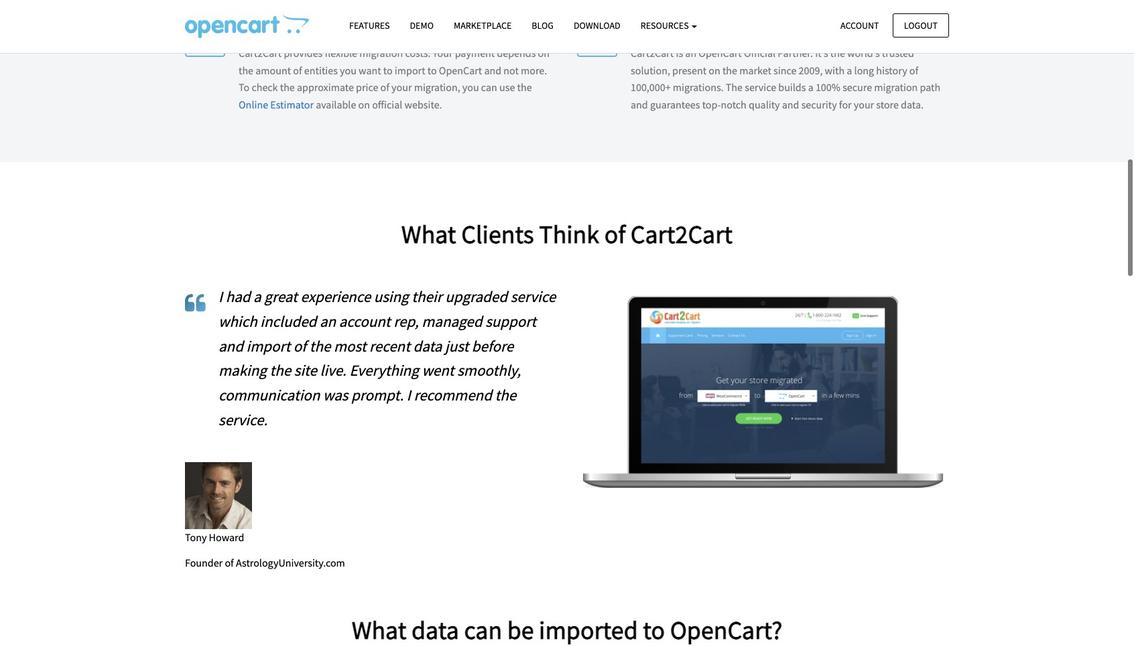 Task type: describe. For each thing, give the bounding box(es) containing it.
2009,
[[799, 64, 823, 77]]

the left the site
[[270, 361, 291, 380]]

the right "it's"
[[831, 46, 845, 60]]

download
[[574, 19, 621, 32]]

your inside cart2cart provides flexible migration costs. your payment depends on the amount of entities you want to import to opencart and not more. to check the approximate price of your migration, you can use the online estimator available on official website.
[[392, 81, 412, 94]]

tony howard image
[[185, 463, 252, 530]]

of up official
[[381, 81, 390, 94]]

opencart inside cart2cart provides flexible migration costs. your payment depends on the amount of entities you want to import to opencart and not more. to check the approximate price of your migration, you can use the online estimator available on official website.
[[439, 64, 482, 77]]

opencart?
[[670, 615, 783, 647]]

online
[[239, 98, 268, 111]]

approximate
[[297, 81, 354, 94]]

resources link
[[631, 14, 708, 38]]

the up the at top right
[[723, 64, 738, 77]]

1 horizontal spatial to
[[428, 64, 437, 77]]

tony
[[185, 531, 207, 544]]

an inside i had a great experience using their upgraded service which included an account rep, managed support and import of the most recent data just before making the site live. everything went smoothly, communication was prompt. i recommend the service.
[[320, 312, 336, 331]]

smoothly,
[[457, 361, 521, 380]]

2 horizontal spatial a
[[847, 64, 852, 77]]

market
[[740, 64, 772, 77]]

provides
[[284, 46, 323, 60]]

for
[[839, 98, 852, 111]]

logout
[[904, 19, 938, 31]]

upgraded
[[445, 287, 508, 306]]

long
[[855, 64, 874, 77]]

your
[[433, 46, 453, 60]]

think
[[539, 219, 600, 250]]

builds
[[779, 81, 806, 94]]

account link
[[829, 13, 891, 37]]

service inside i had a great experience using their upgraded service which included an account rep, managed support and import of the most recent data just before making the site live. everything went smoothly, communication was prompt. i recommend the service.
[[511, 287, 556, 306]]

website.
[[405, 98, 442, 111]]

blog link
[[522, 14, 564, 38]]

account
[[841, 19, 879, 31]]

site
[[294, 361, 317, 380]]

2 horizontal spatial to
[[643, 615, 665, 647]]

be
[[507, 615, 534, 647]]

the up live.
[[310, 336, 331, 356]]

entities
[[304, 64, 338, 77]]

payment
[[455, 46, 495, 60]]

since
[[774, 64, 797, 77]]

available
[[316, 98, 356, 111]]

cart2cart for amount
[[239, 46, 282, 60]]

guarantees
[[650, 98, 700, 111]]

howard
[[209, 531, 244, 544]]

more.
[[521, 64, 547, 77]]

and inside i had a great experience using their upgraded service which included an account rep, managed support and import of the most recent data just before making the site live. everything went smoothly, communication was prompt. i recommend the service.
[[219, 336, 243, 356]]

was
[[323, 386, 348, 405]]

migration,
[[414, 81, 460, 94]]

path
[[920, 81, 941, 94]]

estimator
[[270, 98, 314, 111]]

costs.
[[405, 46, 431, 60]]

tablet image
[[577, 285, 949, 501]]

2 vertical spatial on
[[358, 98, 370, 111]]

migration inside cart2cart provides flexible migration costs. your payment depends on the amount of entities you want to import to opencart and not more. to check the approximate price of your migration, you can use the online estimator available on official website.
[[360, 46, 403, 60]]

top-
[[702, 98, 721, 111]]

great
[[264, 287, 298, 306]]

clients
[[461, 219, 534, 250]]

trusted
[[882, 46, 915, 60]]

demo
[[410, 19, 434, 32]]

and down 100,000+
[[631, 98, 648, 111]]

what for what data can be imported to opencart?
[[352, 615, 407, 647]]

of right the founder
[[225, 556, 234, 570]]

can inside cart2cart provides flexible migration costs. your payment depends on the amount of entities you want to import to opencart and not more. to check the approximate price of your migration, you can use the online estimator available on official website.
[[481, 81, 497, 94]]

not
[[504, 64, 519, 77]]

marketplace
[[454, 19, 512, 32]]

their
[[412, 287, 442, 306]]

blog
[[532, 19, 554, 32]]

partner.
[[778, 46, 813, 60]]

service.
[[219, 410, 268, 430]]

tony howard
[[185, 531, 244, 544]]

features
[[349, 19, 390, 32]]

founder
[[185, 556, 223, 570]]

depends
[[497, 46, 536, 60]]

is
[[676, 46, 683, 60]]

of right think
[[605, 219, 626, 250]]

check
[[252, 81, 278, 94]]

0 vertical spatial you
[[340, 64, 357, 77]]

communication
[[219, 386, 320, 405]]

service inside the cart2cart is an opencart official partner. it's the world's trusted solution, present on the market since 2009, with a long history of 100,000+ migrations. the service builds a 100% secure migration path and guarantees top-notch quality and security for your store data.
[[745, 81, 777, 94]]

rep,
[[394, 312, 419, 331]]

flexible
[[239, 18, 291, 38]]

opencart inside the cart2cart is an opencart official partner. it's the world's trusted solution, present on the market since 2009, with a long history of 100,000+ migrations. the service builds a 100% secure migration path and guarantees top-notch quality and security for your store data.
[[699, 46, 742, 60]]

cart2cart for solution,
[[631, 46, 674, 60]]

the up estimator
[[280, 81, 295, 94]]

went
[[422, 361, 454, 380]]



Task type: vqa. For each thing, say whether or not it's contained in the screenshot.
Everything
yes



Task type: locate. For each thing, give the bounding box(es) containing it.
1 vertical spatial data
[[412, 615, 459, 647]]

i left had in the left top of the page
[[219, 287, 223, 306]]

using
[[374, 287, 409, 306]]

what clients think of cart2cart
[[402, 219, 733, 250]]

1 vertical spatial what
[[352, 615, 407, 647]]

0 horizontal spatial to
[[383, 64, 393, 77]]

the right use
[[517, 81, 532, 94]]

on down price
[[358, 98, 370, 111]]

a right with
[[847, 64, 852, 77]]

an right is
[[685, 46, 697, 60]]

features link
[[339, 14, 400, 38]]

managed
[[422, 312, 482, 331]]

1 vertical spatial i
[[407, 386, 411, 405]]

1 vertical spatial on
[[709, 64, 721, 77]]

cart2cart inside cart2cart provides flexible migration costs. your payment depends on the amount of entities you want to import to opencart and not more. to check the approximate price of your migration, you can use the online estimator available on official website.
[[239, 46, 282, 60]]

you down flexible
[[340, 64, 357, 77]]

data inside i had a great experience using their upgraded service which included an account rep, managed support and import of the most recent data just before making the site live. everything went smoothly, communication was prompt. i recommend the service.
[[413, 336, 442, 356]]

0 vertical spatial service
[[745, 81, 777, 94]]

opencart down payment
[[439, 64, 482, 77]]

an down the experience
[[320, 312, 336, 331]]

and down builds
[[782, 98, 800, 111]]

the up 'to'
[[239, 64, 254, 77]]

data.
[[901, 98, 924, 111]]

can
[[481, 81, 497, 94], [464, 615, 502, 647]]

to up migration,
[[428, 64, 437, 77]]

quality
[[749, 98, 780, 111]]

0 horizontal spatial service
[[511, 287, 556, 306]]

astrologyuniversity.com
[[236, 556, 345, 570]]

0 horizontal spatial on
[[358, 98, 370, 111]]

2 horizontal spatial on
[[709, 64, 721, 77]]

your down secure
[[854, 98, 874, 111]]

recommend
[[414, 386, 492, 405]]

1 vertical spatial can
[[464, 615, 502, 647]]

and
[[484, 64, 502, 77], [631, 98, 648, 111], [782, 98, 800, 111], [219, 336, 243, 356]]

founder of astrologyuniversity.com
[[185, 556, 345, 570]]

cart2cart provides flexible migration costs. your payment depends on the amount of entities you want to import to opencart and not more. to check the approximate price of your migration, you can use the online estimator available on official website.
[[239, 46, 550, 111]]

to
[[239, 81, 250, 94]]

1 horizontal spatial service
[[745, 81, 777, 94]]

secure
[[843, 81, 872, 94]]

1 vertical spatial an
[[320, 312, 336, 331]]

of inside the cart2cart is an opencart official partner. it's the world's trusted solution, present on the market since 2009, with a long history of 100,000+ migrations. the service builds a 100% secure migration path and guarantees top-notch quality and security for your store data.
[[910, 64, 919, 77]]

a
[[847, 64, 852, 77], [808, 81, 814, 94], [254, 287, 261, 306]]

official
[[744, 46, 776, 60]]

use
[[500, 81, 515, 94]]

migrations.
[[673, 81, 724, 94]]

an
[[685, 46, 697, 60], [320, 312, 336, 331]]

what
[[402, 219, 456, 250], [352, 615, 407, 647]]

migration up want
[[360, 46, 403, 60]]

opencart
[[699, 46, 742, 60], [439, 64, 482, 77]]

demo link
[[400, 14, 444, 38]]

security guaranteed
[[631, 18, 767, 38]]

to
[[383, 64, 393, 77], [428, 64, 437, 77], [643, 615, 665, 647]]

1 vertical spatial a
[[808, 81, 814, 94]]

import down included
[[246, 336, 291, 356]]

marketplace link
[[444, 14, 522, 38]]

0 horizontal spatial import
[[246, 336, 291, 356]]

flexible pricing policy
[[239, 18, 385, 38]]

want
[[359, 64, 381, 77]]

to right imported
[[643, 615, 665, 647]]

logout link
[[893, 13, 949, 37]]

present
[[673, 64, 707, 77]]

on up migrations. in the top of the page
[[709, 64, 721, 77]]

of inside i had a great experience using their upgraded service which included an account rep, managed support and import of the most recent data just before making the site live. everything went smoothly, communication was prompt. i recommend the service.
[[294, 336, 306, 356]]

and down which
[[219, 336, 243, 356]]

0 vertical spatial migration
[[360, 46, 403, 60]]

0 vertical spatial import
[[395, 64, 426, 77]]

of right history
[[910, 64, 919, 77]]

0 horizontal spatial you
[[340, 64, 357, 77]]

1 horizontal spatial an
[[685, 46, 697, 60]]

0 horizontal spatial a
[[254, 287, 261, 306]]

of up the site
[[294, 336, 306, 356]]

policy
[[344, 18, 385, 38]]

what for what clients think of cart2cart
[[402, 219, 456, 250]]

0 horizontal spatial your
[[392, 81, 412, 94]]

what data can be imported to opencart?
[[352, 615, 783, 647]]

1 vertical spatial migration
[[875, 81, 918, 94]]

1 horizontal spatial your
[[854, 98, 874, 111]]

solution,
[[631, 64, 670, 77]]

0 horizontal spatial an
[[320, 312, 336, 331]]

can left use
[[481, 81, 497, 94]]

import inside i had a great experience using their upgraded service which included an account rep, managed support and import of the most recent data just before making the site live. everything went smoothly, communication was prompt. i recommend the service.
[[246, 336, 291, 356]]

0 horizontal spatial i
[[219, 287, 223, 306]]

a right had in the left top of the page
[[254, 287, 261, 306]]

can left be
[[464, 615, 502, 647]]

imported
[[539, 615, 638, 647]]

cart2cart is an opencart official partner. it's the world's trusted solution, present on the market since 2009, with a long history of 100,000+ migrations. the service builds a 100% secure migration path and guarantees top-notch quality and security for your store data.
[[631, 46, 941, 111]]

and left not at the top left of page
[[484, 64, 502, 77]]

migration down history
[[875, 81, 918, 94]]

0 horizontal spatial migration
[[360, 46, 403, 60]]

i
[[219, 287, 223, 306], [407, 386, 411, 405]]

guaranteed
[[689, 18, 767, 38]]

a down 2009, on the right top
[[808, 81, 814, 94]]

recent
[[369, 336, 410, 356]]

i right "prompt."
[[407, 386, 411, 405]]

you
[[340, 64, 357, 77], [463, 81, 479, 94]]

official
[[372, 98, 403, 111]]

0 horizontal spatial opencart
[[439, 64, 482, 77]]

experience
[[301, 287, 371, 306]]

migration
[[360, 46, 403, 60], [875, 81, 918, 94]]

opencart down guaranteed
[[699, 46, 742, 60]]

2 vertical spatial a
[[254, 287, 261, 306]]

support
[[486, 312, 536, 331]]

0 vertical spatial data
[[413, 336, 442, 356]]

on up the more.
[[538, 46, 550, 60]]

store
[[877, 98, 899, 111]]

account
[[339, 312, 391, 331]]

100,000+
[[631, 81, 671, 94]]

1 vertical spatial opencart
[[439, 64, 482, 77]]

service up quality
[[745, 81, 777, 94]]

1 vertical spatial your
[[854, 98, 874, 111]]

history
[[877, 64, 908, 77]]

1 horizontal spatial opencart
[[699, 46, 742, 60]]

0 vertical spatial i
[[219, 287, 223, 306]]

flexible
[[325, 46, 357, 60]]

with
[[825, 64, 845, 77]]

import inside cart2cart provides flexible migration costs. your payment depends on the amount of entities you want to import to opencart and not more. to check the approximate price of your migration, you can use the online estimator available on official website.
[[395, 64, 426, 77]]

1 horizontal spatial you
[[463, 81, 479, 94]]

most
[[334, 336, 366, 356]]

import down costs.
[[395, 64, 426, 77]]

security
[[802, 98, 837, 111]]

0 vertical spatial an
[[685, 46, 697, 60]]

your inside the cart2cart is an opencart official partner. it's the world's trusted solution, present on the market since 2009, with a long history of 100,000+ migrations. the service builds a 100% secure migration path and guarantees top-notch quality and security for your store data.
[[854, 98, 874, 111]]

online estimator link
[[239, 98, 314, 111]]

download link
[[564, 14, 631, 38]]

i had a great experience using their upgraded service which included an account rep, managed support and import of the most recent data just before making the site live. everything went smoothly, communication was prompt. i recommend the service.
[[219, 287, 556, 430]]

1 horizontal spatial i
[[407, 386, 411, 405]]

a inside i had a great experience using their upgraded service which included an account rep, managed support and import of the most recent data just before making the site live. everything went smoothly, communication was prompt. i recommend the service.
[[254, 287, 261, 306]]

on inside the cart2cart is an opencart official partner. it's the world's trusted solution, present on the market since 2009, with a long history of 100,000+ migrations. the service builds a 100% secure migration path and guarantees top-notch quality and security for your store data.
[[709, 64, 721, 77]]

notch
[[721, 98, 747, 111]]

security
[[631, 18, 686, 38]]

an inside the cart2cart is an opencart official partner. it's the world's trusted solution, present on the market since 2009, with a long history of 100,000+ migrations. the service builds a 100% secure migration path and guarantees top-notch quality and security for your store data.
[[685, 46, 697, 60]]

1 horizontal spatial import
[[395, 64, 426, 77]]

and inside cart2cart provides flexible migration costs. your payment depends on the amount of entities you want to import to opencart and not more. to check the approximate price of your migration, you can use the online estimator available on official website.
[[484, 64, 502, 77]]

price
[[356, 81, 378, 94]]

1 horizontal spatial a
[[808, 81, 814, 94]]

it's
[[815, 46, 829, 60]]

0 vertical spatial a
[[847, 64, 852, 77]]

0 vertical spatial what
[[402, 219, 456, 250]]

0 vertical spatial on
[[538, 46, 550, 60]]

migration inside the cart2cart is an opencart official partner. it's the world's trusted solution, present on the market since 2009, with a long history of 100,000+ migrations. the service builds a 100% secure migration path and guarantees top-notch quality and security for your store data.
[[875, 81, 918, 94]]

which
[[219, 312, 257, 331]]

you right migration,
[[463, 81, 479, 94]]

1 vertical spatial service
[[511, 287, 556, 306]]

had
[[226, 287, 250, 306]]

cart2cart inside the cart2cart is an opencart official partner. it's the world's trusted solution, present on the market since 2009, with a long history of 100,000+ migrations. the service builds a 100% secure migration path and guarantees top-notch quality and security for your store data.
[[631, 46, 674, 60]]

100%
[[816, 81, 841, 94]]

service up support
[[511, 287, 556, 306]]

1 vertical spatial you
[[463, 81, 479, 94]]

of
[[293, 64, 302, 77], [910, 64, 919, 77], [381, 81, 390, 94], [605, 219, 626, 250], [294, 336, 306, 356], [225, 556, 234, 570]]

0 vertical spatial opencart
[[699, 46, 742, 60]]

of down provides
[[293, 64, 302, 77]]

making
[[219, 361, 267, 380]]

to right want
[[383, 64, 393, 77]]

included
[[260, 312, 317, 331]]

your
[[392, 81, 412, 94], [854, 98, 874, 111]]

live.
[[320, 361, 347, 380]]

amount
[[256, 64, 291, 77]]

opencart - cart2cart migration image
[[185, 14, 309, 38]]

0 vertical spatial can
[[481, 81, 497, 94]]

1 horizontal spatial on
[[538, 46, 550, 60]]

your up official
[[392, 81, 412, 94]]

1 horizontal spatial migration
[[875, 81, 918, 94]]

the down smoothly,
[[495, 386, 516, 405]]

resources
[[641, 19, 691, 32]]

pricing
[[294, 18, 341, 38]]

just
[[445, 336, 469, 356]]

0 vertical spatial your
[[392, 81, 412, 94]]

1 vertical spatial import
[[246, 336, 291, 356]]



